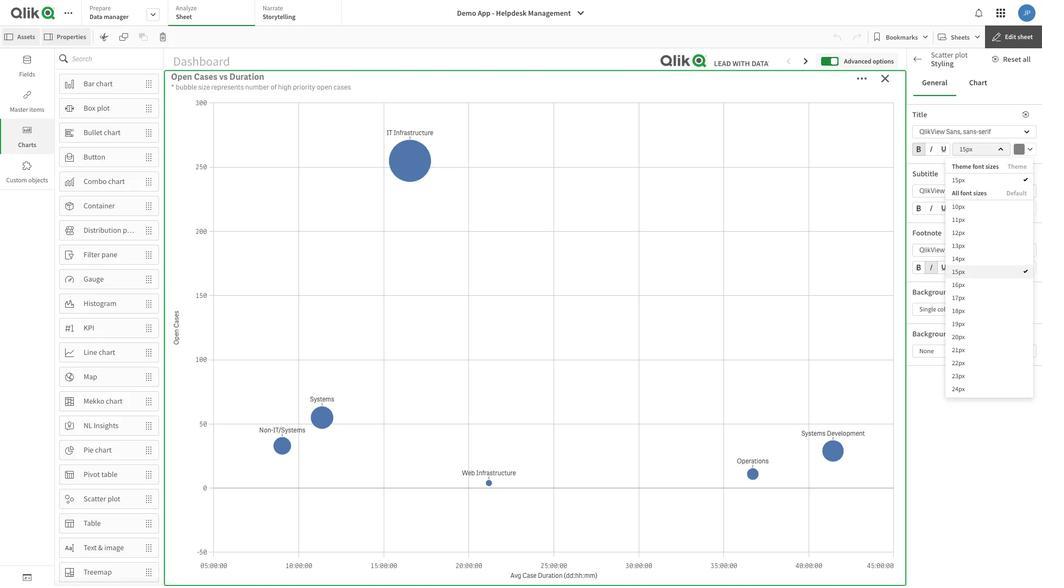 Task type: locate. For each thing, give the bounding box(es) containing it.
7 move image from the top
[[139, 417, 159, 435]]

4 move image from the top
[[139, 221, 159, 240]]

move image
[[139, 124, 159, 142], [139, 148, 159, 166], [139, 172, 159, 191], [139, 221, 159, 240], [139, 319, 159, 337], [139, 392, 159, 411], [139, 417, 159, 435], [139, 466, 159, 484], [139, 563, 159, 582]]

1 horizontal spatial state
[[993, 233, 1007, 241]]

chart right bullet
[[104, 128, 121, 137]]

& left 'resolved'
[[192, 389, 198, 401]]

tab list
[[81, 0, 346, 27], [914, 70, 1036, 96]]

triangle bottom image
[[907, 260, 921, 266]]

number
[[245, 83, 269, 92]]

size
[[198, 83, 210, 92], [937, 340, 949, 350]]

group up want
[[913, 202, 951, 217]]

0 horizontal spatial priority
[[257, 79, 313, 101]]

0 vertical spatial size
[[198, 83, 210, 92]]

plot inside the scatter plot styling
[[955, 50, 968, 60]]

move image for scatter plot
[[139, 490, 159, 509]]

state inside if you want to add the object to master visualizations, you need to set state to <inherited>.
[[993, 233, 1007, 241]]

&
[[192, 389, 198, 401], [98, 543, 103, 553]]

bookmarks
[[886, 33, 918, 41]]

0 horizontal spatial image
[[104, 543, 124, 553]]

variables image
[[23, 573, 31, 582]]

8 move image from the top
[[139, 466, 159, 484]]

text
[[84, 543, 97, 553]]

you right if
[[917, 225, 927, 233]]

background
[[913, 287, 952, 297], [913, 329, 952, 339]]

move image for mekko chart
[[139, 392, 159, 411]]

3 move image from the top
[[139, 172, 159, 191]]

chart right pie
[[95, 445, 112, 455]]

plot down table on the left
[[108, 494, 120, 504]]

properties button
[[42, 28, 90, 46]]

2 move image from the top
[[139, 99, 159, 118]]

general up alternate on the top of page
[[921, 147, 946, 157]]

move image for table
[[139, 514, 159, 533]]

duration
[[230, 71, 264, 83]]

pie chart
[[84, 445, 112, 455]]

1 vertical spatial priority
[[536, 154, 566, 165]]

priority
[[257, 79, 313, 101], [536, 154, 566, 165]]

1 vertical spatial tab list
[[914, 70, 1036, 96]]

open left by
[[477, 154, 498, 165]]

203 button
[[661, 75, 901, 149]]

2 move image from the top
[[139, 148, 159, 166]]

1 vertical spatial size
[[937, 340, 949, 350]]

6 move image from the top
[[139, 392, 159, 411]]

2 vertical spatial group
[[913, 261, 951, 276]]

1 horizontal spatial scatter
[[931, 50, 954, 60]]

size inside open cases vs duration * bubble size represents number of high priority open cases
[[198, 83, 210, 92]]

container
[[84, 201, 115, 211]]

options
[[873, 57, 894, 65]]

2 vertical spatial open
[[169, 389, 191, 401]]

image
[[954, 329, 974, 339], [104, 543, 124, 553]]

1 vertical spatial open
[[477, 154, 498, 165]]

custom objects
[[6, 176, 48, 184]]

*
[[171, 83, 174, 92]]

open inside open cases vs duration * bubble size represents number of high priority open cases
[[171, 71, 192, 83]]

plot
[[955, 50, 968, 60], [97, 103, 110, 113], [123, 225, 136, 235], [108, 494, 120, 504]]

state
[[913, 187, 929, 197], [993, 233, 1007, 241]]

demo app - helpdesk management button
[[451, 4, 592, 22]]

size right the bubble
[[198, 83, 210, 92]]

visualizations,
[[913, 233, 951, 241]]

delete image
[[158, 33, 167, 41]]

20px
[[952, 333, 965, 341]]

size down background image
[[937, 340, 949, 350]]

open left the vs
[[171, 71, 192, 83]]

142
[[506, 101, 565, 145]]

copy image
[[119, 33, 128, 41]]

chart for combo chart
[[108, 177, 125, 186]]

open left 'resolved'
[[169, 389, 191, 401]]

plot down sheets
[[955, 50, 968, 60]]

sheets
[[951, 33, 970, 41]]

move image for histogram
[[139, 295, 159, 313]]

you
[[917, 225, 927, 233], [952, 233, 962, 241]]

0 vertical spatial image
[[954, 329, 974, 339]]

3 move image from the top
[[139, 197, 159, 215]]

group down appearance
[[913, 143, 951, 158]]

background color
[[913, 287, 970, 297]]

want
[[928, 225, 942, 233]]

chart for mekko chart
[[106, 396, 123, 406]]

0 vertical spatial &
[[192, 389, 198, 401]]

tab list containing general
[[914, 70, 1036, 96]]

resolved
[[200, 389, 236, 401]]

assets button
[[2, 28, 39, 46]]

scatter up table
[[84, 494, 106, 504]]

16px
[[952, 281, 965, 289]]

10 move image from the top
[[139, 490, 159, 509]]

0 vertical spatial styling
[[931, 59, 954, 68]]

2 group from the top
[[913, 202, 951, 217]]

move image for nl insights
[[139, 417, 159, 435]]

pane
[[102, 250, 117, 260]]

appearance tab
[[907, 121, 1043, 142]]

application
[[0, 0, 1043, 586]]

chart for bar chart
[[96, 79, 113, 89]]

next image
[[1031, 285, 1037, 294]]

move image for text & image
[[139, 539, 159, 557]]

group up palette icon
[[913, 261, 951, 276]]

background up navigation
[[913, 287, 952, 297]]

1 vertical spatial background
[[913, 329, 952, 339]]

move image for map
[[139, 368, 159, 386]]

prepare data manager
[[90, 4, 129, 21]]

None text field
[[913, 424, 1014, 439]]

1 background from the top
[[913, 287, 952, 297]]

1 vertical spatial image
[[104, 543, 124, 553]]

properties
[[57, 33, 86, 41]]

0 vertical spatial general
[[923, 78, 948, 88]]

9 move image from the top
[[139, 441, 159, 460]]

move image for filter pane
[[139, 246, 159, 264]]

0 vertical spatial 15px
[[960, 145, 973, 153]]

management
[[528, 8, 571, 18]]

0 vertical spatial group
[[913, 143, 951, 158]]

group for title
[[913, 143, 951, 158]]

1 horizontal spatial priority
[[536, 154, 566, 165]]

1 vertical spatial scatter
[[84, 494, 106, 504]]

list box containing 15px
[[946, 158, 1034, 398]]

cases left by
[[500, 154, 523, 165]]

15px down 14px
[[952, 268, 965, 276]]

move image for gauge
[[139, 270, 159, 289]]

object
[[972, 225, 988, 233]]

0 vertical spatial scatter
[[931, 50, 954, 60]]

3 group from the top
[[913, 261, 951, 276]]

2 vertical spatial 15px
[[952, 268, 965, 276]]

0 horizontal spatial &
[[98, 543, 103, 553]]

1 vertical spatial chart
[[970, 78, 988, 88]]

background for background color
[[913, 287, 952, 297]]

demo
[[457, 8, 476, 18]]

group
[[913, 143, 951, 158], [913, 202, 951, 217], [913, 261, 951, 276]]

0 horizontal spatial chart
[[932, 59, 950, 69]]

chart right combo
[[108, 177, 125, 186]]

1 vertical spatial styling
[[934, 285, 957, 294]]

open cases by priority type
[[477, 154, 586, 165]]

triangle right image
[[907, 484, 921, 489]]

plot right distribution on the left of page
[[123, 225, 136, 235]]

list box
[[946, 158, 1034, 398]]

& for resolved
[[192, 389, 198, 401]]

move image for combo chart
[[139, 172, 159, 191]]

to left the set
[[977, 233, 983, 241]]

suggestions
[[952, 59, 991, 69]]

0 horizontal spatial size
[[198, 83, 210, 92]]

you up the 13px on the right top
[[952, 233, 962, 241]]

styling inside the scatter plot styling
[[931, 59, 954, 68]]

1 horizontal spatial size
[[937, 340, 949, 350]]

general down the scatter chart image
[[923, 78, 948, 88]]

11 move image from the top
[[139, 514, 159, 533]]

0 horizontal spatial tab list
[[81, 0, 346, 27]]

cases left the vs
[[194, 71, 217, 83]]

1 vertical spatial group
[[913, 202, 951, 217]]

1 group from the top
[[913, 143, 951, 158]]

move image
[[139, 75, 159, 93], [139, 99, 159, 118], [139, 197, 159, 215], [139, 246, 159, 264], [139, 270, 159, 289], [139, 295, 159, 313], [139, 343, 159, 362], [139, 368, 159, 386], [139, 441, 159, 460], [139, 490, 159, 509], [139, 514, 159, 533], [139, 539, 159, 557]]

type
[[567, 154, 586, 165]]

0 horizontal spatial scatter
[[84, 494, 106, 504]]

15px
[[960, 145, 973, 153], [952, 176, 965, 184], [952, 268, 965, 276]]

0 vertical spatial priority
[[257, 79, 313, 101]]

5 move image from the top
[[139, 270, 159, 289]]

background for background image
[[913, 329, 952, 339]]

chart right mekko
[[106, 396, 123, 406]]

chart for chart
[[970, 78, 988, 88]]

cases inside open cases vs duration * bubble size represents number of high priority open cases
[[194, 71, 217, 83]]

reset all
[[1004, 54, 1031, 64]]

1 horizontal spatial chart
[[970, 78, 988, 88]]

insights
[[94, 421, 119, 431]]

bookmarks button
[[871, 28, 931, 46]]

15px right alternate on the top of page
[[952, 176, 965, 184]]

0 vertical spatial background
[[913, 287, 952, 297]]

scatter chart image
[[915, 60, 924, 68]]

0 vertical spatial tab list
[[81, 0, 346, 27]]

1 horizontal spatial tab list
[[914, 70, 1036, 96]]

chart down suggestions
[[970, 78, 988, 88]]

advanced
[[845, 57, 872, 65]]

state down subtitle
[[913, 187, 929, 197]]

open cases vs duration * bubble size represents number of high priority open cases
[[171, 71, 351, 92]]

state right the set
[[993, 233, 1007, 241]]

9 move image from the top
[[139, 563, 159, 582]]

2 background from the top
[[913, 329, 952, 339]]

plot for box plot
[[97, 103, 110, 113]]

chart right bar
[[96, 79, 113, 89]]

image down 19px
[[954, 329, 974, 339]]

0 vertical spatial open
[[171, 71, 192, 83]]

1 vertical spatial general
[[921, 147, 946, 157]]

5 move image from the top
[[139, 319, 159, 337]]

database image
[[23, 55, 31, 64]]

chart for bullet chart
[[104, 128, 121, 137]]

helpdesk
[[496, 8, 527, 18]]

1 horizontal spatial &
[[192, 389, 198, 401]]

chart right line at the left of page
[[99, 348, 115, 357]]

cases
[[334, 83, 351, 92]]

move image for container
[[139, 197, 159, 215]]

1 vertical spatial &
[[98, 543, 103, 553]]

bullet chart
[[84, 128, 121, 137]]

chart up general button on the right of page
[[932, 59, 950, 69]]

high priority cases 72
[[218, 79, 361, 145]]

time
[[283, 389, 303, 401]]

plot right box at the left
[[97, 103, 110, 113]]

15px button
[[953, 143, 1011, 156]]

1 move image from the top
[[139, 124, 159, 142]]

open
[[317, 83, 332, 92]]

12 move image from the top
[[139, 539, 159, 557]]

bar
[[84, 79, 95, 89]]

1 vertical spatial state
[[993, 233, 1007, 241]]

triangle bottom image
[[907, 169, 921, 174]]

background up bubble size
[[913, 329, 952, 339]]

scatter right the scatter chart image
[[931, 50, 954, 60]]

master items button
[[0, 84, 54, 119]]

1 vertical spatial 15px
[[952, 176, 965, 184]]

of
[[271, 83, 277, 92]]

18px
[[952, 307, 965, 315]]

filter
[[84, 250, 100, 260]]

8 move image from the top
[[139, 368, 159, 386]]

app
[[478, 8, 491, 18]]

move image for bar chart
[[139, 75, 159, 93]]

scatter inside the scatter plot styling
[[931, 50, 954, 60]]

move image for box plot
[[139, 99, 159, 118]]

image right text
[[104, 543, 124, 553]]

link image
[[23, 91, 31, 99]]

chart inside button
[[970, 78, 988, 88]]

6 move image from the top
[[139, 295, 159, 313]]

move image for bullet chart
[[139, 124, 159, 142]]

7 move image from the top
[[139, 343, 159, 362]]

cases right the priority
[[316, 79, 361, 101]]

4 move image from the top
[[139, 246, 159, 264]]

bullet
[[84, 128, 102, 137]]

priority
[[293, 83, 315, 92]]

navigation off
[[913, 309, 947, 331]]

0 vertical spatial state
[[913, 187, 929, 197]]

& right text
[[98, 543, 103, 553]]

15px down appearance tab
[[960, 145, 973, 153]]

scatter for scatter plot styling
[[931, 50, 954, 60]]

0 vertical spatial chart
[[932, 59, 950, 69]]

1 move image from the top
[[139, 75, 159, 93]]

plot for scatter plot styling
[[955, 50, 968, 60]]

21px
[[952, 346, 965, 354]]

chart for chart suggestions
[[932, 59, 950, 69]]



Task type: vqa. For each thing, say whether or not it's contained in the screenshot.
the right Priority
yes



Task type: describe. For each thing, give the bounding box(es) containing it.
24px
[[952, 385, 965, 393]]

move image for line chart
[[139, 343, 159, 362]]

10px 11px 12px 13px 14px 15px 16px 17px 18px 19px 20px 21px 22px 23px 24px
[[952, 202, 965, 393]]

edit sheet
[[1005, 33, 1033, 41]]

open for open cases by priority type
[[477, 154, 498, 165]]

move image for pivot table
[[139, 466, 159, 484]]

pie
[[84, 445, 94, 455]]

objects
[[28, 176, 48, 184]]

chart for pie chart
[[95, 445, 112, 455]]

to right object
[[989, 225, 995, 233]]

alternate
[[921, 167, 951, 177]]

nl insights
[[84, 421, 119, 431]]

Search text field
[[72, 48, 163, 69]]

manager
[[104, 12, 129, 21]]

1 horizontal spatial image
[[954, 329, 974, 339]]

cases left over
[[238, 389, 261, 401]]

map
[[84, 372, 97, 382]]

mekko
[[84, 396, 104, 406]]

plot for scatter plot
[[108, 494, 120, 504]]

background image
[[913, 329, 974, 339]]

high
[[218, 79, 254, 101]]

custom
[[6, 176, 27, 184]]

group for subtitle
[[913, 202, 951, 217]]

14px
[[952, 255, 965, 263]]

distribution
[[84, 225, 121, 235]]

master
[[10, 105, 28, 113]]

1 horizontal spatial you
[[952, 233, 962, 241]]

analyze
[[176, 4, 197, 12]]

the
[[962, 225, 970, 233]]

move image for kpi
[[139, 319, 159, 337]]

states
[[952, 167, 971, 177]]

items
[[29, 105, 44, 113]]

& for image
[[98, 543, 103, 553]]

advanced options
[[845, 57, 894, 65]]

navigation
[[913, 309, 947, 319]]

13px
[[952, 242, 965, 250]]

palette image
[[918, 285, 927, 294]]

list box inside application
[[946, 158, 1034, 398]]

object image
[[23, 126, 31, 135]]

move image for pie chart
[[139, 441, 159, 460]]

72
[[270, 101, 309, 145]]

off
[[913, 321, 923, 331]]

general button
[[914, 70, 957, 96]]

charts
[[18, 141, 36, 149]]

sheet
[[176, 12, 192, 21]]

scatter for scatter plot
[[84, 494, 106, 504]]

15px inside popup button
[[960, 145, 973, 153]]

cut image
[[100, 33, 108, 41]]

to right the set
[[1008, 233, 1014, 241]]

22px
[[952, 359, 965, 367]]

move image for distribution plot
[[139, 221, 159, 240]]

general inside button
[[923, 78, 948, 88]]

open for open cases vs duration * bubble size represents number of high priority open cases
[[171, 71, 192, 83]]

appearance
[[913, 127, 950, 136]]

narrate
[[263, 4, 283, 12]]

presentation
[[921, 258, 962, 268]]

charts button
[[0, 119, 54, 154]]

line chart
[[84, 348, 115, 357]]

triangle right image
[[907, 149, 921, 154]]

analyze sheet
[[176, 4, 197, 21]]

open for open & resolved cases over time
[[169, 389, 191, 401]]

prepare
[[90, 4, 111, 12]]

0 horizontal spatial state
[[913, 187, 929, 197]]

narrate storytelling
[[263, 4, 296, 21]]

data
[[90, 12, 103, 21]]

gauge
[[84, 274, 104, 284]]

fields
[[19, 70, 35, 78]]

open & resolved cases over time
[[169, 389, 303, 401]]

filter pane
[[84, 250, 117, 260]]

move image for treemap
[[139, 563, 159, 582]]

plot for distribution plot
[[123, 225, 136, 235]]

group for footnote
[[913, 261, 951, 276]]

button
[[84, 152, 105, 162]]

distribution plot
[[84, 225, 136, 235]]

color
[[954, 287, 970, 297]]

to left add
[[943, 225, 949, 233]]

combo chart
[[84, 177, 125, 186]]

alternate states
[[921, 167, 971, 177]]

17px
[[952, 294, 965, 302]]

pivot table
[[84, 470, 118, 480]]

demo app - helpdesk management
[[457, 8, 571, 18]]

histogram
[[84, 299, 116, 308]]

chart suggestions
[[932, 59, 991, 69]]

puzzle image
[[23, 161, 31, 170]]

23px
[[952, 372, 965, 380]]

<inherited>.
[[913, 241, 945, 249]]

scatter plot styling
[[931, 50, 968, 68]]

over
[[263, 389, 282, 401]]

bubble
[[176, 83, 197, 92]]

chart for line chart
[[99, 348, 115, 357]]

all
[[1023, 54, 1031, 64]]

edit
[[1005, 33, 1017, 41]]

footnote
[[913, 228, 942, 238]]

scatter plot
[[84, 494, 120, 504]]

vs
[[219, 71, 228, 83]]

0 horizontal spatial you
[[917, 225, 927, 233]]

mekko chart
[[84, 396, 123, 406]]

by
[[525, 154, 534, 165]]

priority inside high priority cases 72
[[257, 79, 313, 101]]

sheets button
[[936, 28, 983, 46]]

move image for button
[[139, 148, 159, 166]]

if
[[913, 225, 916, 233]]

assets
[[17, 33, 35, 41]]

application containing 72
[[0, 0, 1043, 586]]

if you want to add the object to master visualizations, you need to set state to <inherited>.
[[913, 225, 1015, 249]]

table
[[101, 470, 118, 480]]

next sheet: performance image
[[802, 57, 811, 66]]

nl
[[84, 421, 92, 431]]

treemap
[[84, 567, 112, 577]]

text & image
[[84, 543, 124, 553]]

cases inside high priority cases 72
[[316, 79, 361, 101]]

bubble size
[[913, 340, 949, 350]]

19px
[[952, 320, 965, 328]]

tab list containing prepare
[[81, 0, 346, 27]]

12px
[[952, 229, 965, 237]]

box
[[84, 103, 95, 113]]



